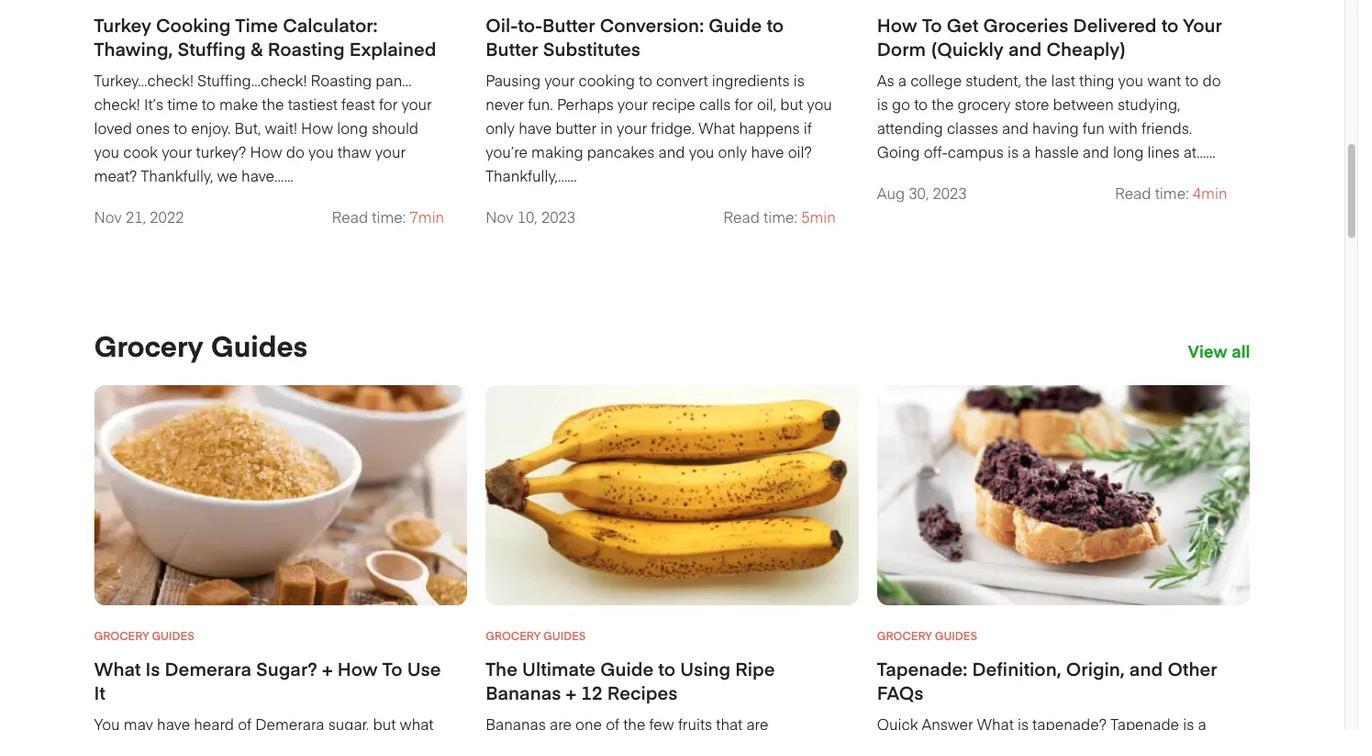 Task type: vqa. For each thing, say whether or not it's contained in the screenshot.
tastiest
yes



Task type: describe. For each thing, give the bounding box(es) containing it.
21,
[[126, 207, 146, 227]]

time: for how to get groceries delivered to your dorm (quickly and cheaply)
[[1155, 183, 1189, 203]]

what is demerara sugar? + how to use it image
[[94, 386, 467, 606]]

read for cheaply)
[[1115, 183, 1151, 203]]

as
[[877, 70, 894, 90]]

thankfully,
[[141, 165, 213, 185]]

grocery
[[958, 94, 1011, 114]]

5min
[[801, 207, 836, 227]]

grocery for what
[[94, 628, 149, 643]]

wait!
[[265, 118, 297, 138]]

to-
[[518, 12, 542, 37]]

you're
[[486, 141, 528, 162]]

classes
[[947, 118, 998, 138]]

2 horizontal spatial is
[[1008, 141, 1019, 162]]

other
[[1168, 656, 1217, 682]]

how up have…...
[[250, 141, 282, 162]]

college
[[911, 70, 962, 90]]

check!
[[94, 94, 140, 114]]

perhaps
[[557, 94, 614, 114]]

view all
[[1188, 340, 1250, 362]]

turkey…check!
[[94, 70, 194, 90]]

attending
[[877, 118, 943, 138]]

you up the if
[[807, 94, 832, 114]]

1 horizontal spatial have
[[751, 141, 784, 162]]

bananas
[[486, 680, 561, 705]]

explained
[[349, 36, 436, 61]]

your
[[1183, 12, 1222, 37]]

nov 21, 2022
[[94, 207, 184, 227]]

oil-
[[486, 12, 518, 37]]

nov for oil-to-butter conversion: guide to butter substitutes
[[486, 207, 513, 227]]

view all link
[[1188, 339, 1250, 364]]

long inside 'how to get groceries delivered to your dorm (quickly and cheaply) as a college student, the last thing you want to do is go to the grocery store between studying, attending classes and having fun with friends. going off-campus is a hassle and long lines at…...'
[[1113, 141, 1144, 162]]

do inside 'how to get groceries delivered to your dorm (quickly and cheaply) as a college student, the last thing you want to do is go to the grocery store between studying, attending classes and having fun with friends. going off-campus is a hassle and long lines at…...'
[[1203, 70, 1221, 90]]

to up ingredients
[[767, 12, 784, 37]]

guides for what
[[152, 628, 194, 643]]

0 horizontal spatial butter
[[486, 36, 538, 61]]

0 horizontal spatial have
[[519, 118, 552, 138]]

for for oil-to-butter conversion: guide to butter substitutes
[[735, 94, 753, 114]]

the ultimate guide to using ripe bananas + 12 recipes link
[[486, 656, 836, 712]]

cooking
[[579, 70, 635, 90]]

oil,
[[757, 94, 776, 114]]

and up student,
[[1008, 36, 1042, 61]]

the inside turkey cooking time calculator: thawing, stuffing & roasting explained turkey…check! stuffing…check! roasting pan… check! it's time to make the tastiest feast for your loved ones to enjoy. but, wait! how long should you cook your turkey? how do you thaw your meat? thankfully, we have…...
[[262, 94, 284, 114]]

you left thaw
[[308, 141, 334, 162]]

lines
[[1148, 141, 1180, 162]]

origin,
[[1066, 656, 1125, 682]]

and inside oil-to-butter conversion: guide to butter substitutes pausing your cooking to convert ingredients is never fun. perhaps your recipe calls for oil, but you only have butter in your fridge. what happens if you're making pancakes and you only have oil? thankfully,…...
[[658, 141, 685, 162]]

cook
[[123, 141, 158, 162]]

off-
[[924, 141, 948, 162]]

the
[[486, 656, 517, 682]]

aug
[[877, 183, 905, 203]]

enjoy.
[[191, 118, 231, 138]]

grocery guides for tapenade:
[[877, 628, 977, 643]]

tapenade: definition, origin, and other faqs image
[[877, 386, 1250, 606]]

what is demerara sugar? + how to use it link
[[94, 656, 444, 712]]

the ultimate guide to using ripe bananas + 12 recipes
[[486, 656, 775, 705]]

1 horizontal spatial butter
[[542, 12, 595, 37]]

calls
[[699, 94, 731, 114]]

2023 for (quickly
[[933, 183, 967, 203]]

the ultimate guide to using ripe bananas + 12 recipes image
[[486, 386, 859, 606]]

for for turkey cooking time calculator: thawing, stuffing & roasting explained
[[379, 94, 398, 114]]

30,
[[909, 183, 929, 203]]

0 vertical spatial a
[[898, 70, 907, 90]]

1 vertical spatial only
[[718, 141, 747, 162]]

you down the loved
[[94, 141, 119, 162]]

hassle
[[1035, 141, 1079, 162]]

going
[[877, 141, 920, 162]]

meat?
[[94, 165, 137, 185]]

tastiest
[[288, 94, 338, 114]]

cooking
[[156, 12, 231, 37]]

to right go
[[914, 94, 928, 114]]

your up fun.
[[544, 70, 575, 90]]

delivered
[[1073, 12, 1157, 37]]

all
[[1232, 340, 1250, 362]]

read time: 5min
[[723, 207, 836, 227]]

to right the want
[[1185, 70, 1199, 90]]

0 vertical spatial only
[[486, 118, 515, 138]]

fun
[[1083, 118, 1105, 138]]

aug 30, 2023
[[877, 183, 967, 203]]

turkey?
[[196, 141, 246, 162]]

tapenade: definition, origin, and other faqs link
[[877, 656, 1227, 712]]

never
[[486, 94, 524, 114]]

should
[[372, 118, 419, 138]]

friends.
[[1142, 118, 1192, 138]]

1 horizontal spatial is
[[877, 94, 888, 114]]

0 vertical spatial roasting
[[268, 36, 345, 61]]

student,
[[966, 70, 1021, 90]]

your up thankfully,
[[162, 141, 192, 162]]

oil-to-butter conversion: guide to butter substitutes link
[[486, 12, 836, 68]]

oil?
[[788, 141, 812, 162]]

guides for the
[[543, 628, 586, 643]]

time
[[235, 12, 278, 37]]

10,
[[517, 207, 538, 227]]

2 horizontal spatial the
[[1025, 70, 1047, 90]]

fun.
[[528, 94, 553, 114]]

thing
[[1079, 70, 1114, 90]]

how down tastiest
[[301, 118, 333, 138]]

your up the should
[[401, 94, 432, 114]]

how inside 'how to get groceries delivered to your dorm (quickly and cheaply) as a college student, the last thing you want to do is go to the grocery store between studying, attending classes and having fun with friends. going off-campus is a hassle and long lines at…...'
[[877, 12, 917, 37]]

nov for turkey cooking time calculator: thawing, stuffing & roasting explained
[[94, 207, 122, 227]]

how to get groceries delivered to your dorm (quickly and cheaply) as a college student, the last thing you want to do is go to the grocery store between studying, attending classes and having fun with friends. going off-campus is a hassle and long lines at…...
[[877, 12, 1222, 162]]

pan…
[[376, 70, 412, 90]]

having
[[1032, 118, 1079, 138]]

long inside turkey cooking time calculator: thawing, stuffing & roasting explained turkey…check! stuffing…check! roasting pan… check! it's time to make the tastiest feast for your loved ones to enjoy. but, wait! how long should you cook your turkey? how do you thaw your meat? thankfully, we have…...
[[337, 118, 368, 138]]

7min
[[410, 207, 444, 227]]

&
[[251, 36, 263, 61]]

to up enjoy.
[[202, 94, 215, 114]]

convert
[[656, 70, 708, 90]]



Task type: locate. For each thing, give the bounding box(es) containing it.
butter up pausing
[[486, 36, 538, 61]]

guide inside oil-to-butter conversion: guide to butter substitutes pausing your cooking to convert ingredients is never fun. perhaps your recipe calls for oil, but you only have butter in your fridge. what happens if you're making pancakes and you only have oil? thankfully,…...
[[709, 12, 762, 37]]

0 horizontal spatial guide
[[600, 656, 654, 682]]

read time: 4min
[[1115, 183, 1227, 203]]

how to get groceries delivered to your dorm (quickly and cheaply) link
[[877, 12, 1227, 68]]

definition,
[[972, 656, 1061, 682]]

+ inside what is demerara sugar? + how to use it
[[322, 656, 333, 682]]

roasting up feast
[[311, 70, 372, 90]]

2023 for pausing
[[541, 207, 576, 227]]

how left use
[[337, 656, 378, 682]]

your down "cooking" on the top left of page
[[617, 94, 648, 114]]

long
[[337, 118, 368, 138], [1113, 141, 1144, 162]]

view
[[1188, 340, 1228, 362]]

have
[[519, 118, 552, 138], [751, 141, 784, 162]]

thankfully,…...
[[486, 165, 577, 185]]

roasting
[[268, 36, 345, 61], [311, 70, 372, 90]]

it's
[[144, 94, 163, 114]]

recipes
[[607, 680, 678, 705]]

is inside oil-to-butter conversion: guide to butter substitutes pausing your cooking to convert ingredients is never fun. perhaps your recipe calls for oil, but you only have butter in your fridge. what happens if you're making pancakes and you only have oil? thankfully,…...
[[794, 70, 805, 90]]

0 vertical spatial do
[[1203, 70, 1221, 90]]

get
[[947, 12, 979, 37]]

have down fun.
[[519, 118, 552, 138]]

and left other
[[1130, 656, 1163, 682]]

nov 10, 2023
[[486, 207, 576, 227]]

0 horizontal spatial +
[[322, 656, 333, 682]]

a right as
[[898, 70, 907, 90]]

time: left 4min
[[1155, 183, 1189, 203]]

last
[[1051, 70, 1075, 90]]

1 vertical spatial 2023
[[541, 207, 576, 227]]

pancakes
[[587, 141, 655, 162]]

use
[[407, 656, 441, 682]]

the down college
[[932, 94, 954, 114]]

butter right oil-
[[542, 12, 595, 37]]

in
[[600, 118, 613, 138]]

2 horizontal spatial read
[[1115, 183, 1151, 203]]

1 vertical spatial long
[[1113, 141, 1144, 162]]

long down with
[[1113, 141, 1144, 162]]

happens
[[739, 118, 800, 138]]

cheaply)
[[1047, 36, 1126, 61]]

0 horizontal spatial nov
[[94, 207, 122, 227]]

feast
[[341, 94, 375, 114]]

tapenade: definition, origin, and other faqs
[[877, 656, 1217, 705]]

between
[[1053, 94, 1114, 114]]

a left hassle on the top right of page
[[1022, 141, 1031, 162]]

guide inside the ultimate guide to using ripe bananas + 12 recipes
[[600, 656, 654, 682]]

4min
[[1193, 183, 1227, 203]]

thaw
[[338, 141, 371, 162]]

campus
[[948, 141, 1004, 162]]

0 horizontal spatial a
[[898, 70, 907, 90]]

1 horizontal spatial guide
[[709, 12, 762, 37]]

turkey
[[94, 12, 151, 37]]

and down 'fun'
[[1083, 141, 1109, 162]]

fridge.
[[651, 118, 695, 138]]

2 for from the left
[[735, 94, 753, 114]]

how inside what is demerara sugar? + how to use it
[[337, 656, 378, 682]]

time: left 5min
[[764, 207, 797, 227]]

1 horizontal spatial a
[[1022, 141, 1031, 162]]

grocery for tapenade:
[[877, 628, 932, 643]]

have down happens
[[751, 141, 784, 162]]

your right 'in'
[[617, 118, 647, 138]]

to down the time
[[174, 118, 187, 138]]

go
[[892, 94, 910, 114]]

1 horizontal spatial the
[[932, 94, 954, 114]]

grocery guides for what
[[94, 628, 194, 643]]

studying,
[[1118, 94, 1181, 114]]

and
[[1008, 36, 1042, 61], [1002, 118, 1029, 138], [658, 141, 685, 162], [1083, 141, 1109, 162], [1130, 656, 1163, 682]]

to inside 'how to get groceries delivered to your dorm (quickly and cheaply) as a college student, the last thing you want to do is go to the grocery store between studying, attending classes and having fun with friends. going off-campus is a hassle and long lines at…...'
[[922, 12, 942, 37]]

guide
[[709, 12, 762, 37], [600, 656, 654, 682]]

to left 'your'
[[1162, 12, 1179, 37]]

only down happens
[[718, 141, 747, 162]]

read left 5min
[[723, 207, 760, 227]]

and down fridge.
[[658, 141, 685, 162]]

nov left 21,
[[94, 207, 122, 227]]

recipe
[[652, 94, 695, 114]]

1 vertical spatial have
[[751, 141, 784, 162]]

0 vertical spatial what
[[698, 118, 735, 138]]

read for cooking
[[723, 207, 760, 227]]

conversion:
[[600, 12, 704, 37]]

with
[[1109, 118, 1138, 138]]

guide up ingredients
[[709, 12, 762, 37]]

2023
[[933, 183, 967, 203], [541, 207, 576, 227]]

0 horizontal spatial for
[[379, 94, 398, 114]]

0 horizontal spatial only
[[486, 118, 515, 138]]

you down fridge.
[[689, 141, 714, 162]]

and inside tapenade: definition, origin, and other faqs
[[1130, 656, 1163, 682]]

nov left 10,
[[486, 207, 513, 227]]

we
[[217, 165, 238, 185]]

roasting right &
[[268, 36, 345, 61]]

read down lines
[[1115, 183, 1151, 203]]

1 horizontal spatial long
[[1113, 141, 1144, 162]]

1 vertical spatial what
[[94, 656, 141, 682]]

1 horizontal spatial nov
[[486, 207, 513, 227]]

for inside oil-to-butter conversion: guide to butter substitutes pausing your cooking to convert ingredients is never fun. perhaps your recipe calls for oil, but you only have butter in your fridge. what happens if you're making pancakes and you only have oil? thankfully,…...
[[735, 94, 753, 114]]

what is demerara sugar? + how to use it
[[94, 656, 441, 705]]

+
[[322, 656, 333, 682], [566, 680, 576, 705]]

your down the should
[[375, 141, 406, 162]]

1 horizontal spatial for
[[735, 94, 753, 114]]

grocery guides for the
[[486, 628, 586, 643]]

nov
[[94, 207, 122, 227], [486, 207, 513, 227]]

and down store
[[1002, 118, 1029, 138]]

1 horizontal spatial time:
[[764, 207, 797, 227]]

time
[[167, 94, 198, 114]]

only
[[486, 118, 515, 138], [718, 141, 747, 162]]

calculator:
[[283, 12, 378, 37]]

you inside 'how to get groceries delivered to your dorm (quickly and cheaply) as a college student, the last thing you want to do is go to the grocery store between studying, attending classes and having fun with friends. going off-campus is a hassle and long lines at…...'
[[1118, 70, 1144, 90]]

1 vertical spatial guide
[[600, 656, 654, 682]]

is
[[146, 656, 160, 682]]

for inside turkey cooking time calculator: thawing, stuffing & roasting explained turkey…check! stuffing…check! roasting pan… check! it's time to make the tastiest feast for your loved ones to enjoy. but, wait! how long should you cook your turkey? how do you thaw your meat? thankfully, we have…...
[[379, 94, 398, 114]]

to
[[922, 12, 942, 37], [383, 656, 402, 682]]

1 vertical spatial is
[[877, 94, 888, 114]]

what down the calls
[[698, 118, 735, 138]]

but
[[780, 94, 803, 114]]

1 horizontal spatial only
[[718, 141, 747, 162]]

1 for from the left
[[379, 94, 398, 114]]

stuffing
[[178, 36, 246, 61]]

to left using
[[658, 656, 675, 682]]

time:
[[1155, 183, 1189, 203], [372, 207, 406, 227], [764, 207, 797, 227]]

for left oil,
[[735, 94, 753, 114]]

for down pan…
[[379, 94, 398, 114]]

2023 right 10,
[[541, 207, 576, 227]]

is left go
[[877, 94, 888, 114]]

what
[[698, 118, 735, 138], [94, 656, 141, 682]]

1 nov from the left
[[94, 207, 122, 227]]

1 horizontal spatial do
[[1203, 70, 1221, 90]]

2 horizontal spatial time:
[[1155, 183, 1189, 203]]

faqs
[[877, 680, 923, 705]]

1 horizontal spatial what
[[698, 118, 735, 138]]

oil-to-butter conversion: guide to butter substitutes pausing your cooking to convert ingredients is never fun. perhaps your recipe calls for oil, but you only have butter in your fridge. what happens if you're making pancakes and you only have oil? thankfully,…...
[[486, 12, 832, 185]]

read down thaw
[[332, 207, 368, 227]]

is up but
[[794, 70, 805, 90]]

to left get
[[922, 12, 942, 37]]

loved
[[94, 118, 132, 138]]

0 vertical spatial 2023
[[933, 183, 967, 203]]

0 vertical spatial is
[[794, 70, 805, 90]]

0 horizontal spatial is
[[794, 70, 805, 90]]

what inside what is demerara sugar? + how to use it
[[94, 656, 141, 682]]

0 vertical spatial guide
[[709, 12, 762, 37]]

what left is
[[94, 656, 141, 682]]

0 horizontal spatial time:
[[372, 207, 406, 227]]

to left use
[[383, 656, 402, 682]]

1 horizontal spatial read
[[723, 207, 760, 227]]

to left convert
[[639, 70, 652, 90]]

stuffing…check!
[[197, 70, 307, 90]]

time: for oil-to-butter conversion: guide to butter substitutes
[[764, 207, 797, 227]]

1 vertical spatial do
[[286, 141, 305, 162]]

have…...
[[241, 165, 293, 185]]

making
[[531, 141, 583, 162]]

do down wait!
[[286, 141, 305, 162]]

+ inside the ultimate guide to using ripe bananas + 12 recipes
[[566, 680, 576, 705]]

is right "campus"
[[1008, 141, 1019, 162]]

it
[[94, 680, 105, 705]]

ones
[[136, 118, 170, 138]]

0 horizontal spatial read
[[332, 207, 368, 227]]

0 horizontal spatial 2023
[[541, 207, 576, 227]]

want
[[1147, 70, 1181, 90]]

do right the want
[[1203, 70, 1221, 90]]

time: left 7min
[[372, 207, 406, 227]]

guides for tapenade:
[[935, 628, 977, 643]]

0 horizontal spatial do
[[286, 141, 305, 162]]

0 horizontal spatial the
[[262, 94, 284, 114]]

1 vertical spatial roasting
[[311, 70, 372, 90]]

0 vertical spatial have
[[519, 118, 552, 138]]

tapenade:
[[877, 656, 967, 682]]

0 horizontal spatial what
[[94, 656, 141, 682]]

0 horizontal spatial to
[[383, 656, 402, 682]]

but,
[[234, 118, 261, 138]]

ripe
[[735, 656, 775, 682]]

what inside oil-to-butter conversion: guide to butter substitutes pausing your cooking to convert ingredients is never fun. perhaps your recipe calls for oil, but you only have butter in your fridge. what happens if you're making pancakes and you only have oil? thankfully,…...
[[698, 118, 735, 138]]

the
[[1025, 70, 1047, 90], [262, 94, 284, 114], [932, 94, 954, 114]]

2023 right 30,
[[933, 183, 967, 203]]

0 vertical spatial long
[[337, 118, 368, 138]]

2 nov from the left
[[486, 207, 513, 227]]

read for stuffing…check!
[[332, 207, 368, 227]]

the up store
[[1025, 70, 1047, 90]]

you up studying, on the top
[[1118, 70, 1144, 90]]

long up thaw
[[337, 118, 368, 138]]

make
[[219, 94, 258, 114]]

at…...
[[1184, 141, 1216, 162]]

demerara
[[165, 656, 251, 682]]

1 horizontal spatial +
[[566, 680, 576, 705]]

2 vertical spatial is
[[1008, 141, 1019, 162]]

a
[[898, 70, 907, 90], [1022, 141, 1031, 162]]

do
[[1203, 70, 1221, 90], [286, 141, 305, 162]]

guides
[[211, 325, 308, 365], [152, 628, 194, 643], [543, 628, 586, 643], [935, 628, 977, 643]]

do inside turkey cooking time calculator: thawing, stuffing & roasting explained turkey…check! stuffing…check! roasting pan… check! it's time to make the tastiest feast for your loved ones to enjoy. but, wait! how long should you cook your turkey? how do you thaw your meat? thankfully, we have…...
[[286, 141, 305, 162]]

only down never
[[486, 118, 515, 138]]

1 vertical spatial to
[[383, 656, 402, 682]]

pausing
[[486, 70, 541, 90]]

12
[[581, 680, 603, 705]]

to inside the ultimate guide to using ripe bananas + 12 recipes
[[658, 656, 675, 682]]

1 horizontal spatial to
[[922, 12, 942, 37]]

time: for turkey cooking time calculator: thawing, stuffing & roasting explained
[[372, 207, 406, 227]]

read
[[1115, 183, 1151, 203], [332, 207, 368, 227], [723, 207, 760, 227]]

1 horizontal spatial 2023
[[933, 183, 967, 203]]

1 vertical spatial a
[[1022, 141, 1031, 162]]

substitutes
[[543, 36, 640, 61]]

sugar?
[[256, 656, 317, 682]]

guide right ultimate
[[600, 656, 654, 682]]

to inside what is demerara sugar? + how to use it
[[383, 656, 402, 682]]

+ left 12
[[566, 680, 576, 705]]

the up wait!
[[262, 94, 284, 114]]

using
[[680, 656, 731, 682]]

0 horizontal spatial long
[[337, 118, 368, 138]]

(quickly
[[931, 36, 1004, 61]]

how up as
[[877, 12, 917, 37]]

+ right sugar?
[[322, 656, 333, 682]]

grocery for the
[[486, 628, 540, 643]]

0 vertical spatial to
[[922, 12, 942, 37]]



